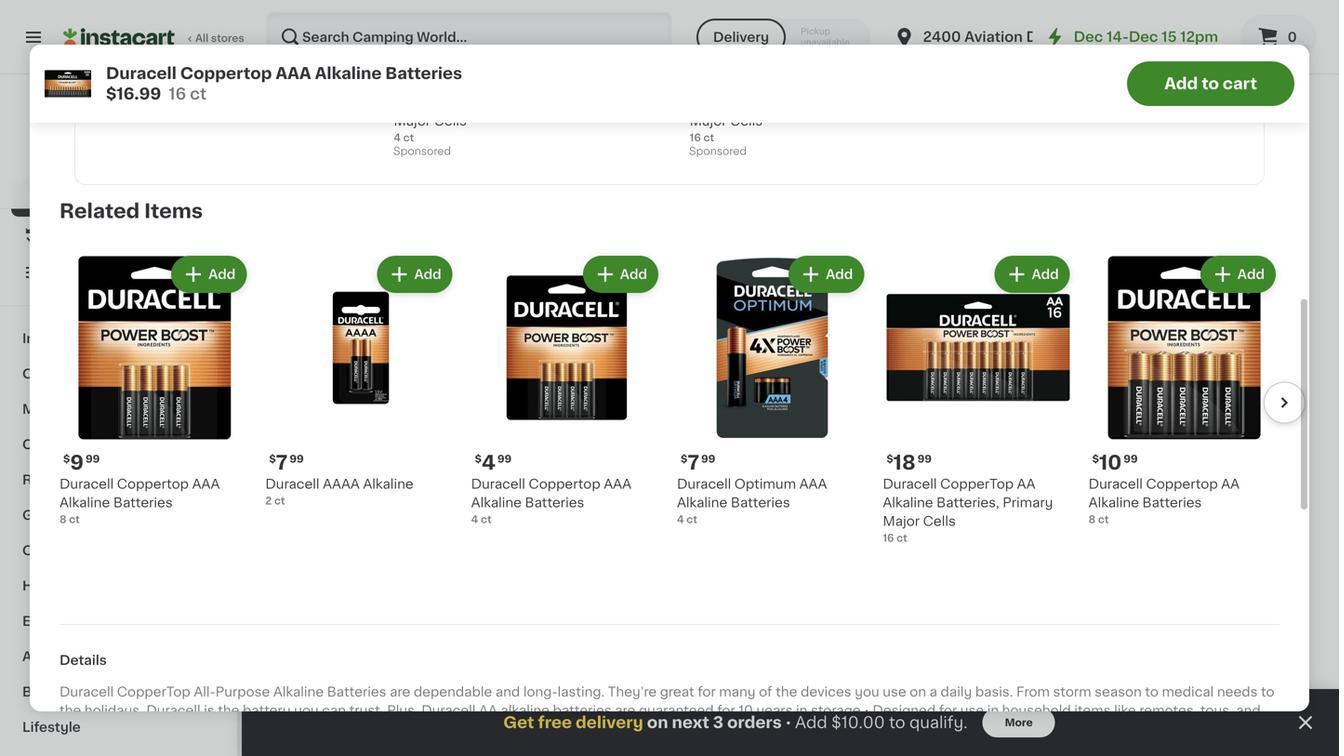 Task type: describe. For each thing, give the bounding box(es) containing it.
2400 aviation dr button
[[894, 11, 1044, 63]]

active sport link
[[11, 639, 226, 675]]

$ up duracell coppertop aaa alkaline batteries 16 ct
[[802, 333, 809, 343]]

ct inside duracell coppertop aa alkaline batteries 8 ct
[[1099, 515, 1109, 525]]

dr
[[1027, 30, 1044, 44]]

daily
[[941, 686, 972, 699]]

& for tow
[[62, 580, 73, 593]]

sport
[[68, 650, 106, 663]]

aaa inside duracell coppertop aaa alkaline batteries 8 ct
[[192, 478, 220, 491]]

2 inside gci outdoor kickback rocker royal blue, 2 total options
[[1206, 393, 1212, 403]]

ct inside duracell aaaa alkaline 2 ct
[[274, 496, 285, 506]]

2 guaranteed from the left
[[836, 723, 914, 736]]

to right needs
[[1262, 686, 1275, 699]]

inside rv
[[22, 332, 85, 345]]

satisfaction
[[78, 181, 141, 192]]

0 button
[[1241, 15, 1317, 60]]

ct inside duracell coppertop aaa alkaline batteries $16.99 16 ct
[[190, 86, 207, 102]]

(30+) for best sellers
[[1142, 109, 1178, 122]]

for up size:
[[717, 704, 736, 717]]

product group containing 39
[[971, 164, 1129, 372]]

royal
[[1144, 393, 1174, 403]]

|
[[1239, 723, 1243, 736]]

blue,
[[1177, 393, 1203, 403]]

batteries inside duracell coppertop aaa alkaline batteries 4 ct
[[525, 496, 585, 509]]

7 for duracell aaaa alkaline
[[276, 453, 288, 473]]

$ 16 99 for customer favorites
[[802, 704, 847, 723]]

battery
[[470, 723, 519, 736]]

99 inside $ 11 99
[[1174, 705, 1188, 715]]

$229.99
[[512, 710, 566, 723]]

shop link
[[11, 180, 226, 217]]

in right the •
[[796, 704, 808, 717]]

generators link
[[11, 498, 226, 533]]

10 99
[[404, 53, 443, 72]]

alkaline inside duracell aaaa alkaline 2 ct
[[363, 478, 414, 491]]

1 horizontal spatial sponsored badge image
[[690, 147, 746, 157]]

dec 14-dec 15 12pm
[[1074, 30, 1219, 44]]

to up the 11
[[1146, 686, 1159, 699]]

0 vertical spatial batteries
[[553, 704, 612, 717]]

yellow bug-a-salt
[[971, 356, 1088, 369]]

0 vertical spatial are
[[390, 686, 411, 699]]

alkaline inside duracell coppertop aaa alkaline batteries 8 ct
[[60, 496, 110, 509]]

all stores
[[195, 33, 244, 43]]

in down plus,
[[397, 723, 408, 736]]

to inside treatment tracker modal dialog
[[889, 715, 906, 731]]

$ down devices in the right bottom of the page
[[802, 705, 809, 715]]

shop
[[52, 192, 87, 205]]

sellers
[[331, 106, 402, 125]]

1 vertical spatial you
[[294, 704, 319, 717]]

7 for duracell optimum aaa alkaline batteries
[[688, 453, 700, 473]]

18 down duracell coppertop aaa alkaline batteries 16 ct
[[894, 453, 916, 473]]

add inside button
[[1165, 76, 1199, 92]]

1 vertical spatial are
[[615, 704, 636, 717]]

duracell coppertop aaa alkaline batteries $16.99 16 ct
[[106, 66, 462, 102]]

more
[[1005, 718, 1033, 728]]

everyday store prices
[[56, 163, 171, 173]]

camping world
[[67, 141, 171, 154]]

rv down covers
[[22, 474, 41, 487]]

delivery
[[576, 715, 644, 731]]

stowaway adventurer 6-speed folding bike 
[[452, 728, 601, 756]]

speed
[[467, 747, 509, 756]]

delivery
[[713, 31, 769, 44]]

0 vertical spatial &
[[131, 474, 142, 487]]

outside rv link
[[11, 356, 226, 392]]

season
[[1095, 686, 1142, 699]]

active sport
[[22, 650, 106, 663]]

on inside 'duracell coppertop all-purpose alkaline batteries are dependable and long-lasting. they're great for many of the devices you use on a daily basis. from storm season to medical needs to the holidays, duracell is the battery you can trust. plus, duracell aa alkaline batteries are guaranteed for 10 years in storage.• designed for use in household items like remotes, toys, and more• long-lasting power• guaranteed for 10 years in storage• battery type: alkaline• voltage: 1.5v• size: aaa• 16-pack guaranteed for 10 years in storage 1.5v aaa alkaline batteries | duracell coppertop aaa alkaline batteries 16-pack'
[[910, 686, 927, 699]]

$ 10 99
[[1093, 453, 1138, 473]]

long-
[[102, 723, 141, 736]]

d
[[527, 77, 537, 90]]

can
[[322, 704, 346, 717]]

of
[[759, 686, 773, 699]]

camping world logo image
[[100, 97, 137, 134]]

$ 59 99
[[1148, 332, 1197, 351]]

rv for outside rv
[[79, 367, 98, 381]]

2 inside duracell aaaa alkaline 2 ct
[[265, 496, 272, 506]]

power•
[[187, 723, 234, 736]]

view for best sellers
[[1088, 109, 1120, 122]]

best sellers
[[279, 106, 402, 125]]

like
[[1115, 704, 1137, 717]]

$ inside $ 4 99
[[475, 454, 482, 464]]

1 duracell coppertop aa alkaline batteries from the left
[[625, 728, 778, 756]]

everyday store prices link
[[56, 160, 182, 175]]

1 dec from the left
[[1074, 30, 1104, 44]]

maintain rv
[[22, 403, 103, 416]]

alkaline inside 16 duracell coppertop aaa alkaline batteries 16 ct
[[98, 96, 148, 109]]

in left the storage
[[996, 723, 1008, 736]]

ct inside duracell coppertop aaa alkaline batteries 16 ct
[[812, 393, 823, 403]]

0 horizontal spatial years
[[357, 723, 393, 736]]

aa inside duracell coppertop aa alkaline batteries 8 ct
[[1222, 478, 1240, 491]]

items
[[144, 202, 203, 221]]

$ 39 95
[[975, 332, 1024, 351]]

0 vertical spatial batteries,
[[744, 96, 807, 109]]

$16.99
[[106, 86, 161, 102]]

59
[[1155, 332, 1181, 351]]

0 vertical spatial 16-
[[782, 723, 802, 736]]

coppertop inside duracell coppertop aa alkaline batteries 8 ct
[[1147, 478, 1218, 491]]

lists link
[[11, 254, 226, 291]]

ct inside duracell coppertop aaa alkaline batteries 4 ct
[[481, 515, 492, 525]]

outdoor
[[1173, 356, 1228, 369]]

for right great
[[698, 686, 716, 699]]

boating & watersports link
[[11, 675, 226, 710]]

wenzel
[[452, 356, 500, 369]]

ct inside duracell optimum aaa alkaline batteries 4 ct
[[687, 515, 698, 525]]

$ inside $ 11 99
[[1148, 705, 1155, 715]]

$ 69 97
[[456, 704, 504, 723]]

14-
[[1107, 30, 1129, 44]]

coppertop inside duracell coppertop d alkaline batteries primary major cells 4 ct
[[451, 77, 523, 90]]

view all (30+) for favorites
[[1088, 481, 1178, 494]]

$ down duracell coppertop aaa alkaline batteries 16 ct
[[887, 454, 894, 464]]

options
[[1242, 393, 1282, 403]]

a
[[930, 686, 938, 699]]

item carousel region containing customer favorites
[[279, 469, 1303, 756]]

add to cart
[[1165, 76, 1258, 92]]

alkaline inside duracell coppertop aaa alkaline batteries 16 ct
[[829, 375, 880, 388]]

0 horizontal spatial the
[[60, 704, 81, 717]]

get free delivery on next 3 orders • add $10.00 to qualify.
[[504, 715, 968, 731]]

plus,
[[387, 704, 418, 717]]

major for 10
[[394, 115, 431, 128]]

lifestyle
[[22, 721, 81, 734]]

batteries inside duracell coppertop aa alkaline batteries 8 ct
[[1143, 496, 1202, 509]]

orders
[[728, 715, 782, 731]]

batteries inside duracell optimum aaa alkaline batteries 4 ct
[[731, 496, 791, 509]]

$ left "can"
[[283, 705, 290, 715]]

1 horizontal spatial cells
[[730, 115, 763, 128]]

11
[[1155, 704, 1172, 723]]

house
[[501, 375, 544, 388]]

duracell coppertop aaa alkaline batteries 16 ct
[[798, 356, 942, 403]]

10 down many
[[739, 704, 753, 717]]

store
[[108, 163, 135, 173]]

4 inside duracell optimum aaa alkaline batteries 4 ct
[[677, 515, 684, 525]]

hitch & tow
[[22, 580, 103, 593]]

2 horizontal spatial the
[[776, 686, 798, 699]]

16 inside duracell coppertop aaa alkaline batteries $16.99 16 ct
[[169, 86, 186, 102]]

$ 11 99
[[1148, 704, 1188, 723]]

aaa inside duracell coppertop aaa alkaline batteries 4 ct
[[604, 478, 632, 491]]

add inside treatment tracker modal dialog
[[795, 715, 828, 731]]

alkaline inside duracell optimum aaa alkaline batteries 4 ct
[[677, 496, 728, 509]]

free
[[538, 715, 572, 731]]

$39.95 original price: $49.95 element
[[971, 329, 1129, 354]]

aaa inside duracell coppertop aaa alkaline batteries $16.99 16 ct
[[276, 66, 311, 81]]

holidays,
[[84, 704, 143, 717]]

cells for 10
[[434, 115, 467, 128]]

duracell inside duracell coppertop aaa alkaline batteries $16.99 16 ct
[[106, 66, 177, 81]]

from
[[1017, 686, 1050, 699]]

rv for maintain rv
[[84, 403, 103, 416]]

alkaline inside duracell coppertop aa alkaline batteries 8 ct
[[1089, 496, 1140, 509]]

product group containing 9
[[60, 252, 251, 527]]

$ 7 99 for duracell aaaa alkaline
[[269, 453, 304, 473]]

$ 9 99
[[63, 453, 100, 473]]

$49.95
[[1032, 338, 1078, 351]]

1 vertical spatial alkaline
[[1125, 723, 1174, 736]]

batteries inside duracell coppertop d alkaline batteries primary major cells 4 ct
[[448, 96, 507, 109]]

bike
[[564, 747, 592, 756]]

6-
[[452, 747, 467, 756]]

sponsored badge image for 10
[[394, 147, 450, 157]]

customer
[[279, 478, 382, 497]]

coppertop inside duracell coppertop aaa alkaline batteries 4 ct
[[529, 478, 601, 491]]

is
[[204, 704, 215, 717]]

devices
[[801, 686, 852, 699]]

trust.
[[349, 704, 384, 717]]

next
[[672, 715, 710, 731]]

for down "can"
[[318, 723, 336, 736]]

duracell coppertop aa alkaline batteries, primary major cells 16 ct inside item carousel region
[[883, 478, 1054, 543]]

$ inside $ 59 99
[[1148, 333, 1155, 343]]

2 horizontal spatial $ 18 99
[[975, 704, 1020, 723]]

for down daily
[[939, 704, 958, 717]]

1 guaranteed from the left
[[237, 723, 314, 736]]

service type group
[[697, 19, 871, 56]]

18 inside campers choice clear rope light 18 in
[[625, 393, 637, 403]]

4 inside duracell coppertop aaa alkaline batteries 4 ct
[[471, 515, 478, 525]]

gci outdoor kickback rocker royal blue, 2 total options
[[1144, 356, 1291, 403]]

customer favorites
[[279, 478, 482, 497]]

watersports
[[92, 686, 175, 699]]

10 up duracell coppertop aa alkaline batteries 8 ct on the right of the page
[[1100, 453, 1122, 473]]

guarantee
[[143, 181, 197, 192]]

8 for 10
[[1089, 515, 1096, 525]]

$ inside $ 39 95
[[975, 333, 982, 343]]

battery
[[243, 704, 291, 717]]

batteries inside duracell coppertop aaa alkaline batteries 8 ct
[[113, 496, 173, 509]]



Task type: vqa. For each thing, say whether or not it's contained in the screenshot.
ASK
no



Task type: locate. For each thing, give the bounding box(es) containing it.
view all (30+) button down dec 14-dec 15 12pm link
[[1081, 97, 1198, 134]]

batteries inside duracell coppertop aaa alkaline batteries 16 ct
[[883, 375, 942, 388]]

bug-
[[1016, 356, 1048, 369]]

95
[[1010, 333, 1024, 343]]

0 horizontal spatial dec
[[1074, 30, 1104, 44]]

$ 7 99 for duracell optimum aaa alkaline batteries
[[681, 453, 716, 473]]

1 vertical spatial &
[[62, 580, 73, 593]]

aaa inside duracell coppertop aaa alkaline batteries 16 ct
[[798, 375, 826, 388]]

the up more•
[[60, 704, 81, 717]]

0 vertical spatial you
[[855, 686, 880, 699]]

rv right outside
[[79, 367, 98, 381]]

$ 16 99 left trust.
[[283, 704, 328, 723]]

& left auto
[[131, 474, 142, 487]]

18 down basis. on the right of the page
[[982, 704, 1004, 723]]

covers
[[22, 438, 70, 451]]

1 horizontal spatial 16-
[[782, 723, 802, 736]]

0 horizontal spatial $ 7 99
[[269, 453, 304, 473]]

1 all from the top
[[1123, 109, 1139, 122]]

1 horizontal spatial 7
[[688, 453, 700, 473]]

99 inside $ 4 99
[[498, 454, 512, 464]]

aaa inside duracell optimum aaa alkaline batteries 4 ct
[[800, 478, 827, 491]]

rv for inside rv
[[66, 332, 85, 345]]

1 horizontal spatial primary
[[810, 96, 860, 109]]

1 horizontal spatial 2
[[1206, 393, 1212, 403]]

99 inside $ 59 99
[[1183, 333, 1197, 343]]

camping
[[67, 141, 128, 154], [22, 544, 84, 557]]

outside rv
[[22, 367, 98, 381]]

0 horizontal spatial duracell coppertop aaa alkaline batteries
[[279, 356, 423, 388]]

are
[[390, 686, 411, 699], [615, 704, 636, 717]]

0 horizontal spatial use
[[883, 686, 907, 699]]

coppertop inside duracell coppertop aaa alkaline batteries $16.99 16 ct
[[180, 66, 272, 81]]

all for best sellers
[[1123, 109, 1139, 122]]

1 vertical spatial camping
[[22, 544, 84, 557]]

$
[[629, 333, 636, 343], [802, 333, 809, 343], [975, 333, 982, 343], [1148, 333, 1155, 343], [63, 454, 70, 464], [681, 454, 688, 464], [269, 454, 276, 464], [475, 454, 482, 464], [887, 454, 894, 464], [1093, 454, 1100, 464], [283, 705, 290, 715], [456, 705, 463, 715], [629, 705, 636, 715], [802, 705, 809, 715], [975, 705, 982, 715], [1148, 705, 1155, 715]]

2400
[[924, 30, 962, 44]]

hitch & tow link
[[11, 568, 226, 604]]

16-
[[782, 723, 802, 736], [341, 741, 361, 754]]

alkaline down remotes,
[[1125, 723, 1174, 736]]

0 vertical spatial on
[[910, 686, 927, 699]]

alkaline inside duracell coppertop aaa alkaline batteries $16.99 16 ct
[[315, 66, 382, 81]]

view all (30+) for sellers
[[1088, 109, 1178, 122]]

add
[[1165, 76, 1199, 92], [395, 180, 422, 193], [568, 180, 595, 193], [741, 180, 768, 193], [914, 180, 942, 193], [1087, 180, 1115, 193], [1260, 180, 1288, 193], [208, 268, 236, 281], [414, 268, 442, 281], [620, 268, 648, 281], [826, 268, 853, 281], [1032, 268, 1059, 281], [1238, 268, 1265, 281], [795, 715, 828, 731]]

10 down daily
[[939, 723, 953, 736]]

4 inside duracell coppertop d alkaline batteries primary major cells 4 ct
[[394, 133, 401, 143]]

0 horizontal spatial $ 18 99
[[629, 704, 674, 723]]

in down basis. on the right of the page
[[988, 704, 999, 717]]

wenzel magnetic screen house
[[452, 356, 565, 388]]

cart
[[1223, 76, 1258, 92]]

on left next
[[647, 715, 668, 731]]

major for $
[[883, 515, 920, 528]]

aa
[[824, 77, 843, 90], [1017, 478, 1036, 491], [1222, 478, 1240, 491], [479, 704, 498, 717], [759, 728, 778, 741], [1106, 728, 1124, 741]]

1 vertical spatial view all (30+) button
[[1081, 469, 1198, 506]]

cells for $
[[923, 515, 956, 528]]

1 vertical spatial batteries
[[1177, 723, 1236, 736]]

duracell coppertop aaa alkaline batteries 4 ct
[[471, 478, 632, 525]]

to right $10.00
[[889, 715, 906, 731]]

0 horizontal spatial pack
[[361, 741, 393, 754]]

rv right the maintain
[[84, 403, 103, 416]]

items
[[1075, 704, 1111, 717]]

alkaline inside duracell coppertop d alkaline batteries primary major cells 4 ct
[[394, 96, 444, 109]]

primary inside duracell coppertop d alkaline batteries primary major cells 4 ct
[[510, 96, 561, 109]]

electronics link
[[11, 604, 226, 639]]

campers choice clear rope light 18 in
[[625, 356, 773, 403]]

primary for 10
[[510, 96, 561, 109]]

rv stabilization & auto link
[[11, 462, 226, 498]]

$ 16 99 down devices in the right bottom of the page
[[802, 704, 847, 723]]

$ 7 99 up the customer
[[269, 453, 304, 473]]

$ inside the $ 69 97
[[456, 705, 463, 715]]

None search field
[[266, 11, 673, 63]]

18 down they're
[[636, 704, 658, 723]]

1 horizontal spatial guaranteed
[[836, 723, 914, 736]]

16- right aaa• on the right bottom of page
[[782, 723, 802, 736]]

0 horizontal spatial 2
[[265, 496, 272, 506]]

1 horizontal spatial use
[[961, 704, 984, 717]]

ct inside 16 duracell coppertop aaa alkaline batteries 16 ct
[[111, 114, 122, 124]]

rv stabilization & auto
[[22, 474, 177, 487]]

screen
[[452, 375, 498, 388]]

1 horizontal spatial $ 18 99
[[887, 453, 932, 473]]

item carousel region containing best sellers
[[279, 97, 1303, 454]]

0 vertical spatial view all (30+) button
[[1081, 97, 1198, 134]]

8
[[60, 515, 67, 525], [1089, 515, 1096, 525]]

0 vertical spatial 2
[[1206, 393, 1212, 403]]

16- down trust.
[[341, 741, 361, 754]]

2 horizontal spatial years
[[957, 723, 993, 736]]

$ down they're
[[629, 705, 636, 715]]

2 duracell coppertop aa alkaline batteries from the left
[[971, 728, 1124, 756]]

generators
[[22, 509, 98, 522]]

0 vertical spatial view
[[1088, 109, 1120, 122]]

you up $10.00
[[855, 686, 880, 699]]

all for customer favorites
[[1123, 481, 1139, 494]]

0 horizontal spatial primary
[[510, 96, 561, 109]]

$ right "like"
[[1148, 705, 1155, 715]]

1 horizontal spatial duracell coppertop aa alkaline batteries, primary major cells 16 ct
[[883, 478, 1054, 543]]

0 vertical spatial alkaline
[[501, 704, 550, 717]]

$ 16 99 up duracell coppertop aaa alkaline batteries 16 ct
[[802, 332, 847, 351]]

0 horizontal spatial 7
[[276, 453, 288, 473]]

active
[[22, 650, 65, 663]]

1 vertical spatial duracell coppertop aa alkaline batteries, primary major cells 16 ct
[[883, 478, 1054, 543]]

maintain
[[22, 403, 81, 416]]

view down "$ 10 99"
[[1088, 481, 1120, 494]]

2 horizontal spatial cells
[[923, 515, 956, 528]]

duracell inside 16 duracell coppertop aaa alkaline batteries 16 ct
[[98, 77, 152, 90]]

choice
[[688, 356, 735, 369]]

0 vertical spatial (30+)
[[1142, 109, 1178, 122]]

1 vertical spatial on
[[647, 715, 668, 731]]

major inside duracell coppertop d alkaline batteries primary major cells 4 ct
[[394, 115, 431, 128]]

2 view from the top
[[1088, 481, 1120, 494]]

0 horizontal spatial batteries
[[553, 704, 612, 717]]

$ 16 99 for best sellers
[[802, 332, 847, 351]]

0 horizontal spatial you
[[294, 704, 319, 717]]

1 view all (30+) from the top
[[1088, 109, 1178, 122]]

pack right the •
[[802, 723, 833, 736]]

camping for camping
[[22, 544, 84, 557]]

needs
[[1218, 686, 1258, 699]]

$ up campers
[[629, 333, 636, 343]]

1 $ 7 99 from the left
[[681, 453, 716, 473]]

aviation
[[965, 30, 1023, 44]]

$ 18 99 down duracell coppertop aaa alkaline batteries 16 ct
[[887, 453, 932, 473]]

lifestyle link
[[11, 710, 226, 745]]

& down details
[[78, 686, 89, 699]]

1 (30+) from the top
[[1142, 109, 1178, 122]]

primary for $
[[1003, 496, 1054, 509]]

2 left "total"
[[1206, 393, 1212, 403]]

2 horizontal spatial &
[[131, 474, 142, 487]]

and up |
[[1237, 704, 1261, 717]]

8 inside duracell coppertop aa alkaline batteries 8 ct
[[1089, 515, 1096, 525]]

years down daily
[[957, 723, 993, 736]]

cells inside duracell coppertop d alkaline batteries primary major cells 4 ct
[[434, 115, 467, 128]]

in down rope
[[639, 393, 649, 403]]

1 horizontal spatial batteries
[[1177, 723, 1236, 736]]

1 vertical spatial 2
[[265, 496, 272, 506]]

8 down "$ 10 99"
[[1089, 515, 1096, 525]]

1 horizontal spatial pack
[[802, 723, 833, 736]]

duracell coppertop d alkaline batteries primary major cells 4 ct
[[394, 77, 561, 143]]

best
[[279, 106, 326, 125]]

1 horizontal spatial &
[[78, 686, 89, 699]]

view for customer favorites
[[1088, 481, 1120, 494]]

2 view all (30+) button from the top
[[1081, 469, 1198, 506]]

1 horizontal spatial alkaline
[[1125, 723, 1174, 736]]

add button
[[360, 169, 432, 203], [533, 169, 605, 203], [706, 169, 778, 203], [879, 169, 951, 203], [1052, 169, 1124, 203], [1225, 169, 1297, 203], [173, 258, 245, 291], [379, 258, 451, 291], [585, 258, 657, 291], [791, 258, 863, 291], [997, 258, 1069, 291], [1203, 258, 1275, 291]]

4
[[394, 133, 401, 143], [482, 453, 496, 473], [677, 515, 684, 525], [471, 515, 478, 525]]

0 horizontal spatial &
[[62, 580, 73, 593]]

1 view all (30+) button from the top
[[1081, 97, 1198, 134]]

on left a
[[910, 686, 927, 699]]

duracell inside duracell coppertop aaa alkaline batteries 8 ct
[[60, 478, 114, 491]]

all
[[1123, 109, 1139, 122], [1123, 481, 1139, 494]]

dec left 14-
[[1074, 30, 1104, 44]]

$ up favorites
[[475, 454, 482, 464]]

many
[[719, 686, 756, 699]]

coppertop inside duracell coppertop aaa alkaline batteries 8 ct
[[117, 478, 189, 491]]

$ down covers
[[63, 454, 70, 464]]

duracell inside duracell coppertop aaa alkaline batteries 16 ct
[[798, 356, 852, 369]]

0 horizontal spatial batteries,
[[744, 96, 807, 109]]

1 horizontal spatial and
[[1237, 704, 1261, 717]]

1 horizontal spatial 8
[[1089, 515, 1096, 525]]

main content containing best sellers
[[242, 74, 1340, 756]]

0 horizontal spatial alkaline
[[501, 704, 550, 717]]

storm
[[1054, 686, 1092, 699]]

alkaline inside duracell coppertop aaa alkaline batteries 4 ct
[[471, 496, 522, 509]]

0 horizontal spatial duracell coppertop aa alkaline batteries, primary major cells 16 ct
[[690, 77, 860, 143]]

camping link
[[11, 533, 226, 568]]

8 inside duracell coppertop aaa alkaline batteries 8 ct
[[60, 515, 67, 525]]

1 horizontal spatial are
[[615, 704, 636, 717]]

product group containing 4
[[471, 252, 662, 527]]

1 vertical spatial batteries,
[[937, 496, 1000, 509]]

type:
[[522, 723, 558, 736]]

cells
[[434, 115, 467, 128], [730, 115, 763, 128], [923, 515, 956, 528]]

on inside treatment tracker modal dialog
[[647, 715, 668, 731]]

0 horizontal spatial on
[[647, 715, 668, 731]]

view all (30+) button for best sellers
[[1081, 97, 1198, 134]]

kickback
[[1231, 356, 1291, 369]]

99 inside $ 9 99
[[86, 454, 100, 464]]

a-
[[1048, 356, 1063, 369]]

9
[[70, 453, 84, 473]]

$ up duracell aaaa alkaline 2 ct
[[269, 454, 276, 464]]

are down they're
[[615, 704, 636, 717]]

(30+) down royal
[[1142, 481, 1178, 494]]

batteries inside 16 duracell coppertop aaa alkaline batteries 16 ct
[[152, 96, 211, 109]]

$ inside "$ 10 99"
[[1093, 454, 1100, 464]]

product group
[[394, 0, 577, 162], [690, 0, 873, 162], [279, 164, 437, 406], [452, 164, 610, 406], [625, 164, 783, 406], [798, 164, 956, 422], [971, 164, 1129, 372], [1144, 164, 1303, 406], [60, 252, 251, 527], [265, 252, 456, 508], [471, 252, 662, 527], [677, 252, 868, 527], [883, 252, 1074, 546], [1089, 252, 1280, 527], [798, 536, 956, 756]]

2 horizontal spatial primary
[[1003, 496, 1054, 509]]

1 vertical spatial duracell coppertop aaa alkaline batteries
[[798, 728, 942, 756]]

view all (30+) down "$ 10 99"
[[1088, 481, 1178, 494]]

7 up the customer
[[276, 453, 288, 473]]

1 vertical spatial 16-
[[341, 741, 361, 754]]

alkaline
[[501, 704, 550, 717], [1125, 723, 1174, 736]]

aa inside 'duracell coppertop all-purpose alkaline batteries are dependable and long-lasting. they're great for many of the devices you use on a daily basis. from storm season to medical needs to the holidays, duracell is the battery you can trust. plus, duracell aa alkaline batteries are guaranteed for 10 years in storage.• designed for use in household items like remotes, toys, and more• long-lasting power• guaranteed for 10 years in storage• battery type: alkaline• voltage: 1.5v• size: aaa• 16-pack guaranteed for 10 years in storage 1.5v aaa alkaline batteries | duracell coppertop aaa alkaline batteries 16-pack'
[[479, 704, 498, 717]]

1 view from the top
[[1088, 109, 1120, 122]]

for
[[698, 686, 716, 699], [717, 704, 736, 717], [939, 704, 958, 717], [318, 723, 336, 736], [917, 723, 935, 736]]

0 vertical spatial pack
[[802, 723, 833, 736]]

1 horizontal spatial duracell coppertop aa alkaline batteries
[[971, 728, 1124, 756]]

8 down stabilization
[[60, 515, 67, 525]]

1 horizontal spatial duracell coppertop aaa alkaline batteries
[[798, 728, 942, 756]]

100%
[[48, 181, 76, 192]]

1 horizontal spatial $ 7 99
[[681, 453, 716, 473]]

sponsored badge image
[[394, 147, 450, 157], [690, 147, 746, 157], [798, 407, 855, 418]]

0 vertical spatial all
[[1123, 109, 1139, 122]]

0 horizontal spatial 8
[[60, 515, 67, 525]]

1 horizontal spatial the
[[218, 704, 240, 717]]

main content
[[242, 74, 1340, 756]]

rope
[[625, 375, 660, 388]]

use down daily
[[961, 704, 984, 717]]

0 horizontal spatial cells
[[434, 115, 467, 128]]

tow
[[76, 580, 103, 593]]

batteries inside duracell coppertop aaa alkaline batteries $16.99 16 ct
[[386, 66, 462, 81]]

$ inside $ 9 99
[[63, 454, 70, 464]]

0 vertical spatial view all (30+)
[[1088, 109, 1178, 122]]

7 up duracell optimum aaa alkaline batteries 4 ct
[[688, 453, 700, 473]]

2 dec from the left
[[1129, 30, 1159, 44]]

guaranteed down "battery"
[[237, 723, 314, 736]]

$ 18 99 down basis. on the right of the page
[[975, 704, 1020, 723]]

product group containing 18
[[883, 252, 1074, 546]]

2 (30+) from the top
[[1142, 481, 1178, 494]]

designed
[[873, 704, 936, 717]]

0 horizontal spatial are
[[390, 686, 411, 699]]

duracell coppertop aa alkaline batteries 8 ct
[[1089, 478, 1240, 525]]

0 horizontal spatial major
[[394, 115, 431, 128]]

2 horizontal spatial major
[[883, 515, 920, 528]]

10 up duracell coppertop d alkaline batteries primary major cells 4 ct
[[404, 53, 427, 72]]

primary
[[510, 96, 561, 109], [810, 96, 860, 109], [1003, 496, 1054, 509]]

batteries down 'lasting.'
[[553, 704, 612, 717]]

duracell inside duracell coppertop aa alkaline batteries 8 ct
[[1089, 478, 1143, 491]]

toys,
[[1201, 704, 1233, 717]]

guaranteed down designed
[[836, 723, 914, 736]]

1 vertical spatial and
[[1237, 704, 1261, 717]]

0 horizontal spatial and
[[496, 686, 520, 699]]

duracell inside duracell coppertop aaa alkaline batteries 4 ct
[[471, 478, 526, 491]]

view all (30+) button for customer favorites
[[1081, 469, 1198, 506]]

$ up "gci" at the top right of page
[[1148, 333, 1155, 343]]

years down trust.
[[357, 723, 393, 736]]

add to cart button
[[1128, 61, 1295, 106]]

1 7 from the left
[[688, 453, 700, 473]]

0 vertical spatial use
[[883, 686, 907, 699]]

$ 7 99 up duracell optimum aaa alkaline batteries 4 ct
[[681, 453, 716, 473]]

99 inside "$ 10 99"
[[1124, 454, 1138, 464]]

2 view all (30+) from the top
[[1088, 481, 1178, 494]]

and up 97
[[496, 686, 520, 699]]

0 horizontal spatial 16-
[[341, 741, 361, 754]]

duracell optimum aaa alkaline batteries 4 ct
[[677, 478, 827, 525]]

aaa inside 16 duracell coppertop aaa alkaline batteries 16 ct
[[230, 77, 258, 90]]

years down of
[[757, 704, 793, 717]]

1 vertical spatial view all (30+)
[[1088, 481, 1178, 494]]

16 inside duracell coppertop aaa alkaline batteries 16 ct
[[798, 393, 810, 403]]

1 horizontal spatial dec
[[1129, 30, 1159, 44]]

2 horizontal spatial sponsored badge image
[[798, 407, 855, 418]]

rv inside 'link'
[[79, 367, 98, 381]]

ct inside duracell coppertop d alkaline batteries primary major cells 4 ct
[[403, 133, 414, 143]]

instacart logo image
[[63, 26, 175, 48]]

8 for 9
[[60, 515, 67, 525]]

2 8 from the left
[[1089, 515, 1096, 525]]

$ down basis. on the right of the page
[[975, 705, 982, 715]]

3
[[713, 715, 724, 731]]

details
[[60, 654, 107, 667]]

0 vertical spatial duracell coppertop aaa alkaline batteries
[[279, 356, 423, 388]]

1.5v
[[1064, 723, 1090, 736]]

item carousel region
[[279, 97, 1303, 454], [33, 245, 1306, 580], [279, 469, 1303, 756]]

&
[[131, 474, 142, 487], [62, 580, 73, 593], [78, 686, 89, 699]]

$69.97 original price: $229.99 element
[[452, 701, 610, 726]]

qualify.
[[910, 715, 968, 731]]

1 vertical spatial pack
[[361, 741, 393, 754]]

alkaline up type:
[[501, 704, 550, 717]]

view down 14-
[[1088, 109, 1120, 122]]

& left tow
[[62, 580, 73, 593]]

batteries down toys,
[[1177, 723, 1236, 736]]

$ down light
[[681, 454, 688, 464]]

2 all from the top
[[1123, 481, 1139, 494]]

alkaline•
[[561, 723, 617, 736]]

coppertop inside 16 duracell coppertop aaa alkaline batteries 16 ct
[[155, 77, 227, 90]]

product group containing duracell coppertop aa alkaline batteries, primary major cells
[[690, 0, 873, 162]]

gci
[[1144, 356, 1169, 369]]

alkaline
[[315, 66, 382, 81], [98, 96, 148, 109], [394, 96, 444, 109], [690, 96, 741, 109], [310, 375, 361, 388], [829, 375, 880, 388], [363, 478, 414, 491], [60, 496, 110, 509], [677, 496, 728, 509], [471, 496, 522, 509], [883, 496, 934, 509], [1089, 496, 1140, 509], [273, 686, 324, 699], [225, 741, 275, 754], [625, 747, 676, 756], [829, 747, 880, 756], [971, 747, 1022, 756]]

related
[[60, 202, 140, 221]]

1 vertical spatial (30+)
[[1142, 481, 1178, 494]]

0 horizontal spatial sponsored badge image
[[394, 147, 450, 157]]

1.5v•
[[677, 723, 708, 736]]

dec left 15
[[1129, 30, 1159, 44]]

1 8 from the left
[[60, 515, 67, 525]]

lists
[[52, 266, 84, 279]]

(30+) down the add to cart
[[1142, 109, 1178, 122]]

2 left the customer
[[265, 496, 272, 506]]

1 horizontal spatial major
[[690, 115, 727, 128]]

duracell inside duracell optimum aaa alkaline batteries 4 ct
[[677, 478, 731, 491]]

•
[[786, 715, 792, 730]]

are up plus,
[[390, 686, 411, 699]]

0 vertical spatial duracell coppertop aa alkaline batteries, primary major cells 16 ct
[[690, 77, 860, 143]]

1 horizontal spatial years
[[757, 704, 793, 717]]

camping for camping world
[[67, 141, 128, 154]]

coppertop inside duracell coppertop aaa alkaline batteries 16 ct
[[856, 356, 928, 369]]

$ up yellow
[[975, 333, 982, 343]]

1 vertical spatial view
[[1088, 481, 1120, 494]]

all down "$ 10 99"
[[1123, 481, 1139, 494]]

1 horizontal spatial you
[[855, 686, 880, 699]]

10 down "can"
[[339, 723, 354, 736]]

pack down trust.
[[361, 741, 393, 754]]

the right is
[[218, 704, 240, 717]]

all-
[[194, 686, 216, 699]]

2 7 from the left
[[276, 453, 288, 473]]

campers
[[625, 356, 685, 369]]

sponsored badge image for $
[[798, 407, 855, 418]]

boating
[[22, 686, 75, 699]]

to inside button
[[1202, 76, 1220, 92]]

1 vertical spatial use
[[961, 704, 984, 717]]

everyday
[[56, 163, 105, 173]]

item carousel region containing 9
[[33, 245, 1306, 580]]

delivery button
[[697, 19, 786, 56]]

$ down dependable
[[456, 705, 463, 715]]

use up designed
[[883, 686, 907, 699]]

all down dec 14-dec 15 12pm link
[[1123, 109, 1139, 122]]

rv
[[66, 332, 85, 345], [79, 367, 98, 381], [84, 403, 103, 416], [22, 474, 41, 487]]

ct inside duracell coppertop aaa alkaline batteries 8 ct
[[69, 515, 80, 525]]

in inside campers choice clear rope light 18 in
[[639, 393, 649, 403]]

0 horizontal spatial duracell coppertop aa alkaline batteries
[[625, 728, 778, 756]]

duracell inside duracell aaaa alkaline 2 ct
[[265, 478, 320, 491]]

12pm
[[1181, 30, 1219, 44]]

& for watersports
[[78, 686, 89, 699]]

treatment tracker modal dialog
[[242, 689, 1340, 756]]

camping world link
[[67, 97, 171, 157]]

1 horizontal spatial batteries,
[[937, 496, 1000, 509]]

you
[[855, 686, 880, 699], [294, 704, 319, 717]]

duracell inside duracell coppertop d alkaline batteries primary major cells 4 ct
[[394, 77, 448, 90]]

you left "can"
[[294, 704, 319, 717]]

1 horizontal spatial on
[[910, 686, 927, 699]]

rv inside 'link'
[[66, 332, 85, 345]]

guaranteed
[[237, 723, 314, 736], [836, 723, 914, 736]]

2 $ 7 99 from the left
[[269, 453, 304, 473]]

camping down generators
[[22, 544, 84, 557]]

dec 14-dec 15 12pm link
[[1044, 26, 1219, 48]]

all stores link
[[63, 11, 246, 63]]

camping up everyday store prices
[[67, 141, 128, 154]]

rv right inside
[[66, 332, 85, 345]]

(30+) for customer favorites
[[1142, 481, 1178, 494]]

1 vertical spatial all
[[1123, 481, 1139, 494]]

18 down rope
[[625, 393, 637, 403]]

0 vertical spatial and
[[496, 686, 520, 699]]

to left cart
[[1202, 76, 1220, 92]]

aaa•
[[745, 723, 778, 736]]

2 vertical spatial &
[[78, 686, 89, 699]]

$ up duracell coppertop aa alkaline batteries 8 ct on the right of the page
[[1093, 454, 1100, 464]]

99 inside 10 99
[[429, 54, 443, 64]]

view all (30+) down dec 14-dec 15 12pm link
[[1088, 109, 1178, 122]]

for down designed
[[917, 723, 935, 736]]

product group containing 59
[[1144, 164, 1303, 406]]

$ 18 99 down they're
[[629, 704, 674, 723]]

the right of
[[776, 686, 798, 699]]

view all (30+) button down royal
[[1081, 469, 1198, 506]]



